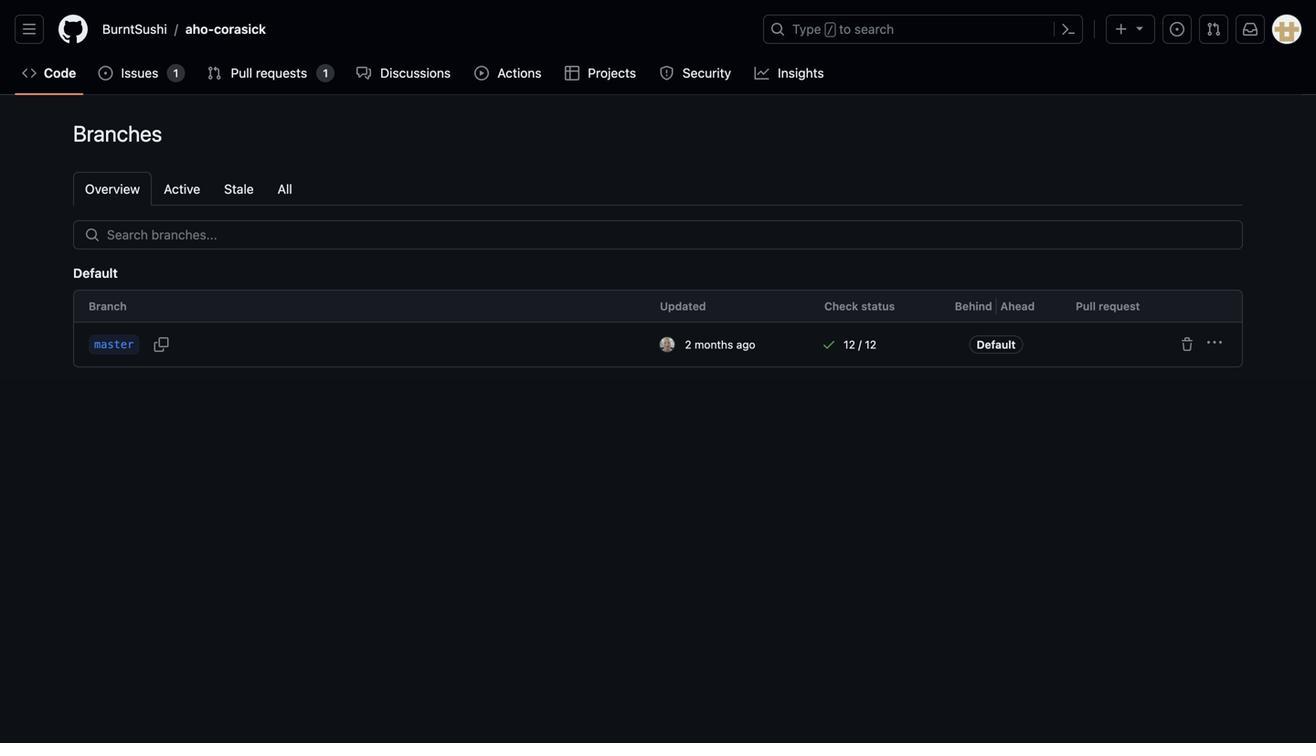 Task type: vqa. For each thing, say whether or not it's contained in the screenshot.
row containing 12 / 12
yes



Task type: locate. For each thing, give the bounding box(es) containing it.
default
[[73, 266, 118, 281], [977, 338, 1016, 351]]

1
[[173, 67, 179, 80], [323, 67, 328, 80]]

/ left to
[[827, 24, 834, 37]]

master link
[[89, 335, 139, 355]]

command palette image
[[1062, 22, 1076, 37]]

all
[[278, 181, 292, 197]]

1 horizontal spatial issue opened image
[[1170, 22, 1185, 37]]

1 right issues
[[173, 67, 179, 80]]

all link
[[266, 172, 304, 206]]

default inside table
[[977, 338, 1016, 351]]

1 horizontal spatial 12
[[865, 338, 877, 351]]

updated
[[660, 300, 706, 313]]

table image
[[565, 66, 580, 80]]

0 vertical spatial issue opened image
[[1170, 22, 1185, 37]]

type
[[793, 21, 822, 37]]

default down behind ahead
[[977, 338, 1016, 351]]

issue opened image left git pull request image
[[1170, 22, 1185, 37]]

/ for burntsushi
[[174, 21, 178, 37]]

/ left the aho-
[[174, 21, 178, 37]]

issue opened image left issues
[[98, 66, 113, 80]]

2 1 from the left
[[323, 67, 328, 80]]

copy branch name to clipboard image
[[154, 337, 169, 352]]

1 for pull requests
[[323, 67, 328, 80]]

row down updated
[[73, 323, 1244, 368]]

0 vertical spatial pull
[[231, 65, 252, 80]]

branches
[[73, 121, 162, 146]]

type / to search
[[793, 21, 894, 37]]

/ for 12
[[859, 338, 862, 351]]

ahead
[[1001, 300, 1035, 313]]

row containing 12 / 12
[[73, 323, 1244, 368]]

projects link
[[558, 59, 645, 87]]

status
[[862, 300, 895, 313]]

list containing burntsushi / aho-corasick
[[95, 15, 753, 44]]

row up burntsushi icon
[[73, 290, 1244, 323]]

0 horizontal spatial issue opened image
[[98, 66, 113, 80]]

pull right git pull request icon
[[231, 65, 252, 80]]

overview
[[85, 181, 140, 197]]

code image
[[22, 66, 37, 80]]

1 for issues
[[173, 67, 179, 80]]

1 horizontal spatial pull
[[1076, 300, 1096, 313]]

0 horizontal spatial pull
[[231, 65, 252, 80]]

1 1 from the left
[[173, 67, 179, 80]]

security
[[683, 65, 732, 80]]

/ inside type / to search
[[827, 24, 834, 37]]

0 horizontal spatial 12
[[844, 338, 856, 351]]

row
[[73, 290, 1244, 323], [73, 323, 1244, 368]]

burntsushi image
[[660, 337, 675, 352]]

list
[[95, 15, 753, 44]]

burntsushi
[[102, 21, 167, 37]]

1 vertical spatial issue opened image
[[98, 66, 113, 80]]

12 down check status column header
[[865, 338, 877, 351]]

pull left request
[[1076, 300, 1096, 313]]

1 left the comment discussion image
[[323, 67, 328, 80]]

/ down check status
[[859, 338, 862, 351]]

issue opened image
[[1170, 22, 1185, 37], [98, 66, 113, 80]]

cell
[[1065, 323, 1180, 368]]

2 horizontal spatial /
[[859, 338, 862, 351]]

insights
[[778, 65, 824, 80]]

behind
[[955, 300, 993, 313]]

ago
[[737, 338, 756, 351]]

stale
[[224, 181, 254, 197]]

12 / 12 button
[[817, 330, 881, 359]]

burntsushi / aho-corasick
[[102, 21, 266, 37]]

0 vertical spatial default
[[73, 266, 118, 281]]

0 horizontal spatial /
[[174, 21, 178, 37]]

/
[[174, 21, 178, 37], [827, 24, 834, 37], [859, 338, 862, 351]]

1 horizontal spatial default
[[977, 338, 1016, 351]]

2 row from the top
[[73, 323, 1244, 368]]

/ inside burntsushi / aho-corasick
[[174, 21, 178, 37]]

/ inside button
[[859, 338, 862, 351]]

code
[[44, 65, 76, 80]]

column header
[[1180, 290, 1244, 323]]

1 row from the top
[[73, 290, 1244, 323]]

search image
[[85, 228, 100, 242]]

12
[[844, 338, 856, 351], [865, 338, 877, 351]]

pull request
[[1076, 300, 1141, 313]]

1 vertical spatial pull
[[1076, 300, 1096, 313]]

master
[[94, 338, 134, 351]]

code link
[[15, 59, 84, 87]]

plus image
[[1115, 22, 1129, 37]]

issue opened image for git pull request image
[[1170, 22, 1185, 37]]

default up branch
[[73, 266, 118, 281]]

comment discussion image
[[357, 66, 371, 80]]

/ for type
[[827, 24, 834, 37]]

1 horizontal spatial 1
[[323, 67, 328, 80]]

aho-
[[185, 21, 214, 37]]

pull inside pull request "column header"
[[1076, 300, 1096, 313]]

pull
[[231, 65, 252, 80], [1076, 300, 1096, 313]]

tab list
[[73, 172, 1244, 206]]

1 horizontal spatial /
[[827, 24, 834, 37]]

1 vertical spatial default
[[977, 338, 1016, 351]]

0 horizontal spatial 1
[[173, 67, 179, 80]]

1 12 from the left
[[844, 338, 856, 351]]

corasick
[[214, 21, 266, 37]]

request
[[1099, 300, 1141, 313]]

play image
[[475, 66, 489, 80]]

triangle down image
[[1133, 21, 1148, 35]]

12 down the check
[[844, 338, 856, 351]]



Task type: describe. For each thing, give the bounding box(es) containing it.
branch column header
[[73, 290, 649, 323]]

aho-corasick link
[[178, 15, 273, 44]]

burntsushi link
[[95, 15, 174, 44]]

homepage image
[[59, 15, 88, 44]]

issues
[[121, 65, 158, 80]]

12 / 12
[[844, 338, 877, 351]]

projects
[[588, 65, 636, 80]]

actions link
[[467, 59, 550, 87]]

updated column header
[[649, 290, 814, 323]]

pull for pull requests
[[231, 65, 252, 80]]

check
[[825, 300, 859, 313]]

insights link
[[748, 59, 833, 87]]

discussions
[[380, 65, 451, 80]]

check status
[[825, 300, 895, 313]]

Search branches... text field
[[107, 221, 1243, 249]]

pull request column header
[[1065, 290, 1180, 323]]

delete branch image
[[1180, 337, 1195, 352]]

search
[[855, 21, 894, 37]]

2
[[685, 338, 692, 351]]

0 horizontal spatial default
[[73, 266, 118, 281]]

active
[[164, 181, 200, 197]]

row containing branch
[[73, 290, 1244, 323]]

default table
[[73, 290, 1244, 368]]

graph image
[[755, 66, 769, 80]]

discussions link
[[349, 59, 460, 87]]

behind ahead
[[955, 300, 1035, 313]]

notifications image
[[1244, 22, 1258, 37]]

shield image
[[660, 66, 674, 80]]

stale link
[[212, 172, 266, 206]]

months
[[695, 338, 734, 351]]

2 12 from the left
[[865, 338, 877, 351]]

pull requests
[[231, 65, 307, 80]]

pull for pull request
[[1076, 300, 1096, 313]]

git pull request image
[[1207, 22, 1222, 37]]

check status column header
[[814, 290, 928, 323]]

active link
[[152, 172, 212, 206]]

tab list containing overview
[[73, 172, 1244, 206]]

requests
[[256, 65, 307, 80]]

actions
[[498, 65, 542, 80]]

issue opened image for git pull request icon
[[98, 66, 113, 80]]

security link
[[652, 59, 740, 87]]

branch
[[89, 300, 127, 313]]

overview link
[[73, 172, 152, 206]]

to
[[839, 21, 851, 37]]

branch menu image
[[1208, 336, 1222, 350]]

2 months ago
[[685, 338, 756, 351]]

git pull request image
[[207, 66, 222, 80]]

cell inside 'default' table
[[1065, 323, 1180, 368]]



